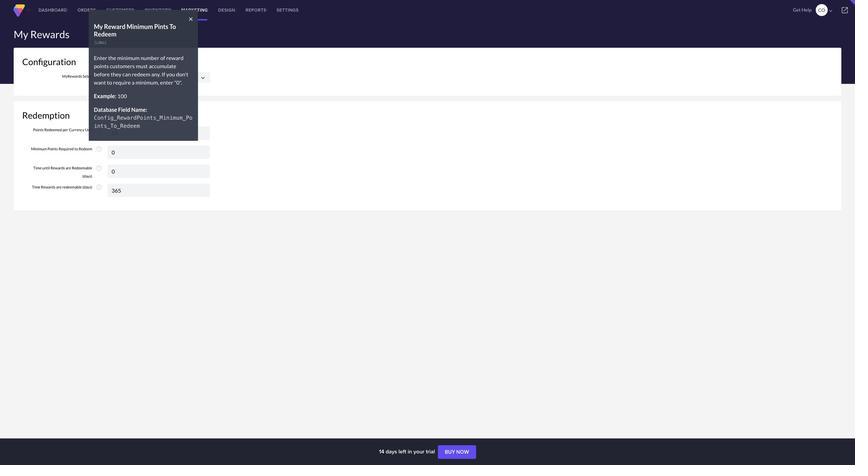 Task type: describe. For each thing, give the bounding box(es) containing it.
buy now
[[445, 450, 470, 456]]

redeemed
[[44, 128, 62, 132]]

must
[[136, 63, 148, 69]]

myrewards
[[62, 74, 82, 79]]

5 help_outline from the top
[[96, 184, 102, 191]]

14
[[379, 449, 385, 456]]

time for (days)
[[33, 166, 42, 170]]

(days) inside time until rewards are redeemable (days) help_outline
[[83, 174, 92, 179]]

example:
[[94, 93, 116, 99]]

of
[[160, 55, 165, 61]]

per
[[63, 128, 68, 132]]

enter the minimum number of reward points customers must accumulate before they can redeem any. if you don't want to require a minimum, enter "0".
[[94, 55, 188, 86]]

in
[[408, 449, 412, 456]]

enter
[[94, 55, 107, 61]]

points redeemed per currency unit help_outline
[[33, 127, 102, 134]]


[[841, 6, 850, 14]]

enter
[[160, 79, 173, 86]]

now
[[457, 450, 470, 456]]

until
[[42, 166, 50, 170]]

 link
[[835, 0, 856, 20]]

configuration
[[22, 56, 76, 67]]

to inside enter the minimum number of reward points customers must accumulate before they can redeem any. if you don't want to require a minimum, enter "0".
[[107, 79, 112, 86]]

are inside time until rewards are redeemable (days) help_outline
[[66, 166, 71, 170]]

1 vertical spatial points
[[48, 147, 58, 151]]

minimum inside my reward minimum pints to redeem [long]
[[127, 23, 153, 30]]

customers
[[106, 7, 135, 13]]

your
[[414, 449, 425, 456]]

database
[[94, 106, 117, 113]]

reports
[[246, 7, 267, 13]]

any.
[[151, 71, 161, 77]]

help_outline inside time until rewards are redeemable (days) help_outline
[[96, 165, 102, 172]]

minimum points required to redeem
[[31, 147, 92, 151]]

example: 100
[[94, 93, 127, 99]]

name:
[[131, 106, 147, 113]]

help
[[802, 7, 812, 13]]

reward
[[166, 55, 184, 61]]

100
[[117, 93, 127, 99]]

0 horizontal spatial minimum
[[31, 147, 47, 151]]

time for help_outline
[[32, 185, 40, 190]]

redeemable
[[62, 185, 82, 190]]

(days) inside the "time rewards are redeemable (days) help_outline"
[[83, 185, 92, 190]]

accumulate
[[149, 63, 176, 69]]

rewards for my
[[30, 28, 70, 40]]

config_rewardpoints_minimum_po
[[94, 115, 193, 121]]

required
[[59, 147, 74, 151]]

don't
[[176, 71, 188, 77]]

left
[[399, 449, 407, 456]]

setup
[[83, 74, 92, 79]]


[[828, 8, 835, 14]]

time until rewards are redeemable (days) help_outline
[[33, 165, 102, 179]]

days
[[386, 449, 397, 456]]

want
[[94, 79, 106, 86]]

14 days left in your trial
[[379, 449, 437, 456]]

points inside points redeemed per currency unit help_outline
[[33, 128, 44, 132]]

co
[[819, 7, 826, 13]]

inventory
[[145, 7, 171, 13]]



Task type: locate. For each thing, give the bounding box(es) containing it.
0 vertical spatial time
[[33, 166, 42, 170]]

if
[[162, 71, 165, 77]]

are
[[66, 166, 71, 170], [56, 185, 62, 190]]

currency
[[69, 128, 84, 132]]

1 vertical spatial rewards
[[51, 166, 65, 170]]

require
[[113, 79, 131, 86]]

my for my rewards
[[14, 28, 28, 40]]

ints_to_redeem
[[94, 123, 140, 129]]

minimum left pints
[[127, 23, 153, 30]]

help_outline right redeemable at the left
[[96, 184, 102, 191]]

0 horizontal spatial my
[[14, 28, 28, 40]]

co 
[[819, 7, 835, 14]]

unit
[[85, 128, 92, 132]]

points left required
[[48, 147, 58, 151]]

a
[[132, 79, 135, 86]]

settings
[[277, 7, 299, 13]]

trial
[[426, 449, 435, 456]]

0 vertical spatial are
[[66, 166, 71, 170]]

0 vertical spatial (days)
[[83, 174, 92, 179]]

number
[[141, 55, 159, 61]]

pints
[[154, 23, 168, 30]]

1 help_outline from the top
[[96, 73, 102, 80]]

myrewards setup help_outline
[[62, 73, 102, 80]]

points
[[94, 63, 109, 69]]

are left redeemable at the left
[[56, 185, 62, 190]]

rewards for time
[[41, 185, 55, 190]]

reward
[[104, 23, 126, 30]]

help_outline down the ints_to_redeem
[[96, 146, 102, 153]]

None field
[[108, 127, 210, 140], [108, 146, 210, 159], [108, 165, 210, 178], [108, 184, 210, 197], [108, 127, 210, 140], [108, 146, 210, 159], [108, 165, 210, 178], [108, 184, 210, 197]]

minimum
[[117, 55, 140, 61]]

2 help_outline from the top
[[96, 127, 102, 134]]

time inside time until rewards are redeemable (days) help_outline
[[33, 166, 42, 170]]

2 vertical spatial rewards
[[41, 185, 55, 190]]

0 horizontal spatial points
[[33, 128, 44, 132]]

get
[[794, 7, 801, 13]]

are inside the "time rewards are redeemable (days) help_outline"
[[56, 185, 62, 190]]

1 vertical spatial redeem
[[79, 147, 92, 151]]

1 horizontal spatial to
[[107, 79, 112, 86]]

my inside my reward minimum pints to redeem [long]
[[94, 23, 103, 30]]

0 horizontal spatial redeem
[[79, 147, 92, 151]]

1 vertical spatial time
[[32, 185, 40, 190]]

1 horizontal spatial minimum
[[127, 23, 153, 30]]

time rewards are redeemable (days) help_outline
[[32, 184, 102, 191]]

0 vertical spatial redeem
[[94, 30, 117, 38]]

1 (days) from the top
[[83, 174, 92, 179]]

0 vertical spatial rewards
[[30, 28, 70, 40]]

"0".
[[174, 79, 182, 86]]

help_outline right unit
[[96, 127, 102, 134]]

(days)
[[83, 174, 92, 179], [83, 185, 92, 190]]

rewards down until
[[41, 185, 55, 190]]

before
[[94, 71, 110, 77]]

time inside the "time rewards are redeemable (days) help_outline"
[[32, 185, 40, 190]]

time
[[33, 166, 42, 170], [32, 185, 40, 190]]

buy
[[445, 450, 456, 456]]

help_outline
[[96, 73, 102, 80], [96, 127, 102, 134], [96, 146, 102, 153], [96, 165, 102, 172], [96, 184, 102, 191]]

to
[[170, 23, 176, 30]]

field
[[118, 106, 130, 113]]

[long]
[[94, 41, 107, 45]]

1 vertical spatial minimum
[[31, 147, 47, 151]]

redeem up [long]
[[94, 30, 117, 38]]

1 vertical spatial (days)
[[83, 185, 92, 190]]

redeem
[[132, 71, 150, 77]]

are left "redeemable"
[[66, 166, 71, 170]]

my reward minimum pints to redeem [long]
[[94, 23, 176, 45]]

can
[[123, 71, 131, 77]]

my rewards
[[14, 28, 70, 40]]

minimum
[[127, 23, 153, 30], [31, 147, 47, 151]]

rewards inside the "time rewards are redeemable (days) help_outline"
[[41, 185, 55, 190]]

0 vertical spatial points
[[33, 128, 44, 132]]

0 vertical spatial minimum
[[127, 23, 153, 30]]

buy now link
[[438, 446, 476, 460]]

design
[[218, 7, 236, 13]]

(days) right redeemable at the left
[[83, 185, 92, 190]]

my
[[94, 23, 103, 30], [14, 28, 28, 40]]

rewards down dashboard link
[[30, 28, 70, 40]]

0 horizontal spatial to
[[74, 147, 78, 151]]

1 horizontal spatial points
[[48, 147, 58, 151]]

1 horizontal spatial are
[[66, 166, 71, 170]]

minimum,
[[136, 79, 159, 86]]

to right required
[[74, 147, 78, 151]]

(days) down "redeemable"
[[83, 174, 92, 179]]

1 horizontal spatial my
[[94, 23, 103, 30]]

to right the want
[[107, 79, 112, 86]]

to
[[107, 79, 112, 86], [74, 147, 78, 151]]

redeem right required
[[79, 147, 92, 151]]

1 horizontal spatial redeem
[[94, 30, 117, 38]]

you
[[166, 71, 175, 77]]

dashboard link
[[33, 0, 72, 20]]

rewards
[[30, 28, 70, 40], [51, 166, 65, 170], [41, 185, 55, 190]]

minimum up until
[[31, 147, 47, 151]]

redeemable
[[72, 166, 92, 170]]

dashboard
[[39, 7, 67, 13]]

redeem inside my reward minimum pints to redeem [long]
[[94, 30, 117, 38]]

2 (days) from the top
[[83, 185, 92, 190]]

my for my reward minimum pints to redeem [long]
[[94, 23, 103, 30]]


[[200, 74, 207, 82]]

marketing
[[181, 7, 208, 13]]

points left "redeemed"
[[33, 128, 44, 132]]

1 vertical spatial are
[[56, 185, 62, 190]]

3 help_outline from the top
[[96, 146, 102, 153]]

redeem
[[94, 30, 117, 38], [79, 147, 92, 151]]

help_outline right "redeemable"
[[96, 165, 102, 172]]

0 horizontal spatial are
[[56, 185, 62, 190]]

rewards inside time until rewards are redeemable (days) help_outline
[[51, 166, 65, 170]]

database field name: config_rewardpoints_minimum_po ints_to_redeem
[[94, 106, 193, 129]]

orders
[[78, 7, 96, 13]]

points
[[33, 128, 44, 132], [48, 147, 58, 151]]

0 vertical spatial to
[[107, 79, 112, 86]]

1 vertical spatial to
[[74, 147, 78, 151]]

help_outline down points
[[96, 73, 102, 80]]

get help
[[794, 7, 812, 13]]

redemption
[[22, 110, 70, 121]]

they
[[111, 71, 122, 77]]

customers
[[110, 63, 135, 69]]

4 help_outline from the top
[[96, 165, 102, 172]]

the
[[108, 55, 116, 61]]

rewards right until
[[51, 166, 65, 170]]



Task type: vqa. For each thing, say whether or not it's contained in the screenshot.
5
no



